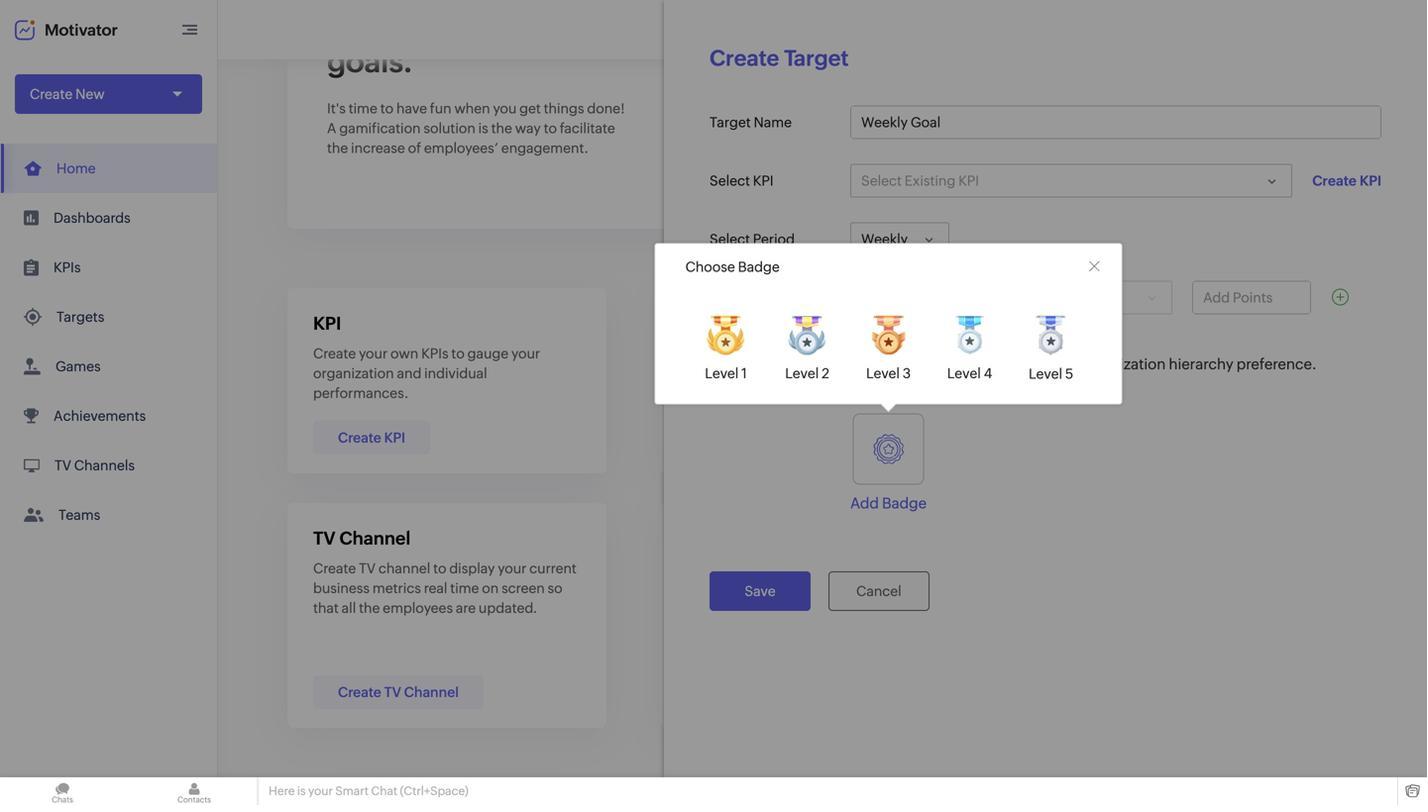 Task type: vqa. For each thing, say whether or not it's contained in the screenshot.
the Select for Select Period
yes



Task type: describe. For each thing, give the bounding box(es) containing it.
facilitate
[[560, 120, 615, 136]]

create tv channel to display your current business metrics real time on screen so that all the employees are updated.
[[313, 561, 577, 616]]

business
[[313, 581, 370, 597]]

together
[[686, 581, 742, 597]]

solution
[[424, 120, 476, 136]]

their inside the a team is a group of individuals working together to achieve their goal.
[[814, 581, 843, 597]]

0 vertical spatial channel
[[339, 529, 411, 549]]

employees inside create tv channel to display your current business metrics real time on screen so that all the employees are updated.
[[383, 601, 453, 616]]

tv channels
[[55, 458, 135, 474]]

and inside start creating games and motivate your employees to achieve their goals enthusiastically.
[[1195, 346, 1219, 362]]

goals inside start creating games and motivate your employees to achieve their goals enthusiastically.
[[1233, 366, 1267, 382]]

based
[[1013, 356, 1055, 373]]

you for target
[[904, 346, 928, 362]]

real
[[424, 581, 447, 597]]

list containing home
[[0, 144, 217, 540]]

targets
[[790, 346, 836, 362]]

0 vertical spatial target
[[784, 46, 849, 71]]

performances.
[[313, 386, 409, 401]]

individuals
[[815, 561, 884, 577]]

a inside it's time to have fun when you get things done! a gamification solution is the way to facilitate the increase of employees' engagement.
[[327, 120, 337, 136]]

show
[[898, 356, 937, 373]]

create your own kpis to gauge your organization and individual performances.
[[313, 346, 540, 401]]

goals.
[[327, 45, 413, 79]]

save
[[745, 584, 776, 600]]

your right gauge
[[511, 346, 540, 362]]

badge for add badge
[[882, 495, 927, 512]]

tv inside list
[[55, 458, 71, 474]]

2 horizontal spatial on
[[1058, 356, 1076, 373]]

a inside the a team is a group of individuals working together to achieve their goal.
[[747, 561, 754, 577]]

cancel button
[[828, 572, 929, 612]]

level 4
[[947, 366, 992, 382]]

gauge
[[467, 346, 509, 362]]

4
[[984, 366, 992, 382]]

your left smart at the left of page
[[308, 785, 333, 798]]

own
[[390, 346, 418, 362]]

when
[[454, 101, 490, 116]]

focused
[[815, 366, 868, 382]]

smart
[[335, 785, 369, 798]]

on inside setting up sales targets help keep you and your sales team focused on achieving your goals for a specific time.
[[870, 366, 887, 382]]

help
[[838, 346, 867, 362]]

and inside setting up sales targets help keep you and your sales team focused on achieving your goals for a specific time.
[[686, 366, 710, 382]]

engagement.
[[501, 140, 589, 156]]

on inside create tv channel to display your current business metrics real time on screen so that all the employees are updated.
[[482, 581, 499, 597]]

create tv channel
[[338, 685, 459, 701]]

setting
[[686, 346, 733, 362]]

here is your smart chat (ctrl+space)
[[269, 785, 469, 798]]

is inside the a team is a group of individuals working together to achieve their goal.
[[734, 561, 744, 577]]

to up engagement.
[[544, 120, 557, 136]]

contacts image
[[132, 778, 257, 806]]

game
[[1058, 314, 1109, 334]]

fun
[[430, 101, 452, 116]]

1 vertical spatial channel
[[404, 685, 459, 701]]

level for level 2
[[785, 366, 819, 382]]

individual
[[424, 366, 487, 382]]

select for select period
[[710, 231, 750, 247]]

dashboards
[[54, 210, 131, 226]]

your inside to achieve your goals.
[[479, 10, 543, 45]]

all
[[342, 601, 356, 616]]

target for target
[[686, 314, 739, 334]]

achieve inside start creating games and motivate your employees to achieve their goals enthusiastically.
[[1147, 366, 1197, 382]]

target name
[[710, 114, 792, 130]]

the inside create tv channel to display your current business metrics real time on screen so that all the employees are updated.
[[359, 601, 380, 616]]

1 vertical spatial the
[[327, 140, 348, 156]]

achieve inside to achieve your goals.
[[362, 10, 473, 45]]

level 1
[[705, 366, 747, 382]]

have
[[396, 101, 427, 116]]

(ctrl+space)
[[400, 785, 469, 798]]

and inside create your own kpis to gauge your organization and individual performances.
[[397, 366, 422, 382]]

1
[[741, 366, 747, 382]]

employees'
[[424, 140, 498, 156]]

keep
[[870, 346, 901, 362]]

chat
[[371, 785, 398, 798]]

user image
[[1366, 14, 1397, 46]]

a inside setting up sales targets help keep you and your sales team focused on achieving your goals for a specific time.
[[776, 386, 783, 401]]

to inside create your own kpis to gauge your organization and individual performances.
[[451, 346, 465, 362]]

time.
[[840, 386, 873, 401]]

show this target based on organization hierarchy preference.
[[898, 356, 1317, 373]]

creating
[[1092, 346, 1146, 362]]

to inside start creating games and motivate your employees to achieve their goals enthusiastically.
[[1131, 366, 1145, 382]]

0 horizontal spatial create kpi
[[338, 430, 405, 446]]

of inside it's time to have fun when you get things done! a gamification solution is the way to facilitate the increase of employees' engagement.
[[408, 140, 421, 156]]

badge for choose badge
[[738, 259, 780, 275]]

1 horizontal spatial create kpi
[[1312, 173, 1382, 189]]

working
[[887, 561, 940, 577]]

preference.
[[1237, 356, 1317, 373]]

it's time to have fun when you get things done! a gamification solution is the way to facilitate the increase of employees' engagement.
[[327, 101, 625, 156]]

gamification
[[339, 120, 421, 136]]

team inside setting up sales targets help keep you and your sales team focused on achieving your goals for a specific time.
[[779, 366, 812, 382]]

create new
[[30, 86, 105, 102]]

to inside the a team is a group of individuals working together to achieve their goal.
[[745, 581, 758, 597]]

add
[[850, 495, 879, 512]]

up
[[735, 346, 753, 362]]

cancel
[[856, 584, 902, 600]]

get
[[519, 101, 541, 116]]

new
[[75, 86, 105, 102]]

start
[[1058, 346, 1089, 362]]

to inside create tv channel to display your current business metrics real time on screen so that all the employees are updated.
[[433, 561, 446, 577]]

0 horizontal spatial is
[[297, 785, 306, 798]]

save button
[[710, 572, 811, 612]]

setting up sales targets help keep you and your sales team focused on achieving your goals for a specific time.
[[686, 346, 953, 401]]

done!
[[587, 101, 625, 116]]

level for level 5
[[1029, 366, 1062, 382]]

achieve inside the a team is a group of individuals working together to achieve their goal.
[[761, 581, 811, 597]]

a team is a group of individuals working together to achieve their goal.
[[686, 561, 940, 597]]

create inside create your own kpis to gauge your organization and individual performances.
[[313, 346, 356, 362]]



Task type: locate. For each thing, give the bounding box(es) containing it.
organization
[[1079, 356, 1166, 373], [313, 366, 394, 382]]

2 horizontal spatial the
[[491, 120, 512, 136]]

add badge
[[850, 495, 927, 512]]

0 horizontal spatial team
[[698, 561, 731, 577]]

0 vertical spatial a
[[776, 386, 783, 401]]

achieve
[[362, 10, 473, 45], [1147, 366, 1197, 382], [761, 581, 811, 597]]

channels
[[74, 458, 135, 474]]

achieve up "have"
[[362, 10, 473, 45]]

1 vertical spatial time
[[450, 581, 479, 597]]

1 vertical spatial a
[[747, 561, 754, 577]]

a inside the a team is a group of individuals working together to achieve their goal.
[[686, 561, 695, 577]]

team
[[779, 366, 812, 382], [698, 561, 731, 577]]

channel up channel at left bottom
[[339, 529, 411, 549]]

1 horizontal spatial their
[[1200, 366, 1230, 382]]

1 horizontal spatial time
[[450, 581, 479, 597]]

time up gamification
[[349, 101, 377, 116]]

employees inside start creating games and motivate your employees to achieve their goals enthusiastically.
[[1058, 366, 1128, 382]]

enthusiastically.
[[1058, 386, 1161, 401]]

your inside create tv channel to display your current business metrics real time on screen so that all the employees are updated.
[[498, 561, 527, 577]]

and right games
[[1195, 346, 1219, 362]]

achieve down group
[[761, 581, 811, 597]]

0 vertical spatial employees
[[1058, 366, 1128, 382]]

1 horizontal spatial you
[[904, 346, 928, 362]]

kpis up individual
[[421, 346, 449, 362]]

1 horizontal spatial a
[[686, 561, 695, 577]]

your down "up" on the top right of page
[[713, 366, 742, 382]]

1 vertical spatial create kpi
[[338, 430, 405, 446]]

0 horizontal spatial a
[[327, 120, 337, 136]]

target
[[968, 356, 1010, 373]]

kpi
[[753, 173, 774, 189], [1360, 173, 1382, 189], [313, 314, 341, 334], [384, 430, 405, 446]]

start creating games and motivate your employees to achieve their goals enthusiastically.
[[1058, 346, 1310, 401]]

that
[[313, 601, 339, 616]]

time inside it's time to have fun when you get things done! a gamification solution is the way to facilitate the increase of employees' engagement.
[[349, 101, 377, 116]]

list
[[0, 144, 217, 540]]

team inside the a team is a group of individuals working together to achieve their goal.
[[698, 561, 731, 577]]

0 horizontal spatial goals
[[717, 386, 752, 401]]

1 vertical spatial achieve
[[1147, 366, 1197, 382]]

team up specific
[[779, 366, 812, 382]]

to achieve your goals.
[[327, 10, 543, 79]]

0 vertical spatial goals
[[1233, 366, 1267, 382]]

2
[[822, 366, 829, 382]]

and
[[1195, 346, 1219, 362], [397, 366, 422, 382], [686, 366, 710, 382]]

the down it's
[[327, 140, 348, 156]]

of right group
[[799, 561, 812, 577]]

targets
[[56, 309, 104, 325]]

1 horizontal spatial on
[[870, 366, 887, 382]]

level up specific
[[785, 366, 819, 382]]

you left get
[[493, 101, 517, 116]]

updated.
[[479, 601, 537, 616]]

1 vertical spatial target
[[710, 114, 751, 130]]

1 vertical spatial you
[[904, 346, 928, 362]]

time
[[349, 101, 377, 116], [450, 581, 479, 597]]

here
[[269, 785, 295, 798]]

is right here
[[297, 785, 306, 798]]

to inside to achieve your goals.
[[327, 10, 356, 45]]

0 vertical spatial a
[[327, 120, 337, 136]]

tv
[[55, 458, 71, 474], [313, 529, 336, 549], [359, 561, 376, 577], [384, 685, 401, 701]]

target
[[784, 46, 849, 71], [710, 114, 751, 130], [686, 314, 739, 334]]

0 vertical spatial team
[[779, 366, 812, 382]]

1 vertical spatial select
[[710, 231, 750, 247]]

0 vertical spatial of
[[408, 140, 421, 156]]

chats image
[[0, 778, 125, 806]]

and down setting
[[686, 366, 710, 382]]

their inside start creating games and motivate your employees to achieve their goals enthusiastically.
[[1200, 366, 1230, 382]]

2 vertical spatial the
[[359, 601, 380, 616]]

level left 1
[[705, 366, 739, 382]]

time up are
[[450, 581, 479, 597]]

select up choose badge
[[710, 231, 750, 247]]

tv inside create tv channel to display your current business metrics real time on screen so that all the employees are updated.
[[359, 561, 376, 577]]

0 vertical spatial create kpi
[[1312, 173, 1382, 189]]

things
[[544, 101, 584, 116]]

team up together on the bottom of the page
[[698, 561, 731, 577]]

5 level from the left
[[1029, 366, 1062, 382]]

0 vertical spatial the
[[491, 120, 512, 136]]

employees up the enthusiastically.
[[1058, 366, 1128, 382]]

home
[[56, 161, 96, 176]]

level for level 1
[[705, 366, 739, 382]]

0 horizontal spatial kpis
[[54, 260, 81, 276]]

2 horizontal spatial achieve
[[1147, 366, 1197, 382]]

is down when on the left top of page
[[478, 120, 488, 136]]

5
[[1065, 366, 1073, 382]]

employees down real
[[383, 601, 453, 616]]

their
[[1200, 366, 1230, 382], [814, 581, 843, 597]]

name
[[754, 114, 792, 130]]

goal.
[[846, 581, 878, 597]]

0 vertical spatial badge
[[738, 259, 780, 275]]

create inside create tv channel to display your current business metrics real time on screen so that all the employees are updated.
[[313, 561, 356, 577]]

1 vertical spatial employees
[[383, 601, 453, 616]]

you for to achieve your goals.
[[493, 101, 517, 116]]

your up the screen
[[498, 561, 527, 577]]

achieve down games
[[1147, 366, 1197, 382]]

select for select kpi
[[710, 173, 750, 189]]

0 horizontal spatial and
[[397, 366, 422, 382]]

1 horizontal spatial and
[[686, 366, 710, 382]]

you up achieving
[[904, 346, 928, 362]]

your down level 1
[[686, 386, 715, 401]]

level left 5 on the right top
[[1029, 366, 1062, 382]]

3
[[903, 366, 911, 382]]

0 horizontal spatial badge
[[738, 259, 780, 275]]

0 horizontal spatial on
[[482, 581, 499, 597]]

kpis up targets on the top left of page
[[54, 260, 81, 276]]

tv channel
[[313, 529, 411, 549]]

target up setting
[[686, 314, 739, 334]]

create target
[[710, 46, 849, 71]]

to down creating
[[1131, 366, 1145, 382]]

target up name
[[784, 46, 849, 71]]

the left way
[[491, 120, 512, 136]]

your inside start creating games and motivate your employees to achieve their goals enthusiastically.
[[1282, 346, 1310, 362]]

0 horizontal spatial the
[[327, 140, 348, 156]]

goals down motivate
[[1233, 366, 1267, 382]]

their down motivate
[[1200, 366, 1230, 382]]

organization up the performances.
[[313, 366, 394, 382]]

specific
[[786, 386, 837, 401]]

1 vertical spatial a
[[686, 561, 695, 577]]

it's
[[327, 101, 346, 116]]

level for level 4
[[947, 366, 981, 382]]

choose
[[685, 259, 735, 275]]

to up real
[[433, 561, 446, 577]]

None text field
[[851, 107, 1381, 138]]

0 vertical spatial you
[[493, 101, 517, 116]]

on down keep
[[870, 366, 887, 382]]

1 vertical spatial their
[[814, 581, 843, 597]]

increase
[[351, 140, 405, 156]]

you
[[493, 101, 517, 116], [904, 346, 928, 362]]

1 vertical spatial of
[[799, 561, 812, 577]]

0 horizontal spatial employees
[[383, 601, 453, 616]]

choose badge
[[685, 259, 780, 275]]

is up together on the bottom of the page
[[734, 561, 744, 577]]

badge down select period
[[738, 259, 780, 275]]

1 select from the top
[[710, 173, 750, 189]]

1 vertical spatial badge
[[882, 495, 927, 512]]

your right motivate
[[1282, 346, 1310, 362]]

level down keep
[[866, 366, 900, 382]]

1 level from the left
[[705, 366, 739, 382]]

4 level from the left
[[947, 366, 981, 382]]

sales right "up" on the top right of page
[[755, 346, 787, 362]]

for
[[755, 386, 773, 401]]

target for target name
[[710, 114, 751, 130]]

way
[[515, 120, 541, 136]]

1 horizontal spatial is
[[478, 120, 488, 136]]

2 horizontal spatial and
[[1195, 346, 1219, 362]]

2 vertical spatial achieve
[[761, 581, 811, 597]]

to up gamification
[[380, 101, 394, 116]]

level 2
[[785, 366, 829, 382]]

goals inside setting up sales targets help keep you and your sales team focused on achieving your goals for a specific time.
[[717, 386, 752, 401]]

2 horizontal spatial is
[[734, 561, 744, 577]]

on right based
[[1058, 356, 1076, 373]]

a up together on the bottom of the page
[[686, 561, 695, 577]]

select period
[[710, 231, 795, 247]]

are
[[456, 601, 476, 616]]

to up individual
[[451, 346, 465, 362]]

0 vertical spatial sales
[[755, 346, 787, 362]]

their down individuals
[[814, 581, 843, 597]]

0 horizontal spatial time
[[349, 101, 377, 116]]

1 horizontal spatial badge
[[882, 495, 927, 512]]

0 vertical spatial is
[[478, 120, 488, 136]]

1 horizontal spatial the
[[359, 601, 380, 616]]

channel down are
[[404, 685, 459, 701]]

games
[[1148, 346, 1192, 362]]

2 vertical spatial target
[[686, 314, 739, 334]]

motivator
[[45, 21, 118, 39]]

0 vertical spatial achieve
[[362, 10, 473, 45]]

1 horizontal spatial of
[[799, 561, 812, 577]]

games
[[55, 359, 101, 375]]

goals down level 1
[[717, 386, 752, 401]]

goals
[[1233, 366, 1267, 382], [717, 386, 752, 401]]

of right increase on the top left of page
[[408, 140, 421, 156]]

you inside setting up sales targets help keep you and your sales team focused on achieving your goals for a specific time.
[[904, 346, 928, 362]]

1 horizontal spatial team
[[779, 366, 812, 382]]

Add Points text field
[[1193, 282, 1310, 314]]

the right all at the left
[[359, 601, 380, 616]]

kpis inside create your own kpis to gauge your organization and individual performances.
[[421, 346, 449, 362]]

achieving
[[890, 366, 953, 382]]

achievements
[[54, 408, 146, 424]]

1 vertical spatial is
[[734, 561, 744, 577]]

level 5
[[1029, 366, 1073, 382]]

sales up for
[[745, 366, 777, 382]]

1 vertical spatial team
[[698, 561, 731, 577]]

badge right add
[[882, 495, 927, 512]]

0 horizontal spatial of
[[408, 140, 421, 156]]

a down it's
[[327, 120, 337, 136]]

create tv channel link
[[313, 676, 484, 710]]

a right for
[[776, 386, 783, 401]]

is inside it's time to have fun when you get things done! a gamification solution is the way to facilitate the increase of employees' engagement.
[[478, 120, 488, 136]]

0 horizontal spatial you
[[493, 101, 517, 116]]

of inside the a team is a group of individuals working together to achieve their goal.
[[799, 561, 812, 577]]

motivate
[[1222, 346, 1279, 362]]

organization inside create your own kpis to gauge your organization and individual performances.
[[313, 366, 394, 382]]

your up get
[[479, 10, 543, 45]]

your left own
[[359, 346, 388, 362]]

organization up the enthusiastically.
[[1079, 356, 1166, 373]]

select kpi
[[710, 173, 774, 189]]

to down group
[[745, 581, 758, 597]]

0 vertical spatial time
[[349, 101, 377, 116]]

a up save
[[747, 561, 754, 577]]

select down target name
[[710, 173, 750, 189]]

level for level 3
[[866, 366, 900, 382]]

1 vertical spatial goals
[[717, 386, 752, 401]]

0 horizontal spatial their
[[814, 581, 843, 597]]

3 level from the left
[[866, 366, 900, 382]]

0 vertical spatial select
[[710, 173, 750, 189]]

0 vertical spatial kpis
[[54, 260, 81, 276]]

kpis
[[54, 260, 81, 276], [421, 346, 449, 362]]

you inside it's time to have fun when you get things done! a gamification solution is the way to facilitate the increase of employees' engagement.
[[493, 101, 517, 116]]

2 select from the top
[[710, 231, 750, 247]]

2 level from the left
[[785, 366, 819, 382]]

1 vertical spatial sales
[[745, 366, 777, 382]]

channel
[[378, 561, 430, 577]]

0 vertical spatial their
[[1200, 366, 1230, 382]]

1 horizontal spatial organization
[[1079, 356, 1166, 373]]

1 vertical spatial kpis
[[421, 346, 449, 362]]

and down own
[[397, 366, 422, 382]]

this
[[940, 356, 965, 373]]

1 horizontal spatial employees
[[1058, 366, 1128, 382]]

employees
[[1058, 366, 1128, 382], [383, 601, 453, 616]]

target left name
[[710, 114, 751, 130]]

level left "4"
[[947, 366, 981, 382]]

2 vertical spatial is
[[297, 785, 306, 798]]

1 horizontal spatial kpis
[[421, 346, 449, 362]]

group
[[757, 561, 796, 577]]

0 horizontal spatial organization
[[313, 366, 394, 382]]

1 horizontal spatial goals
[[1233, 366, 1267, 382]]

the
[[491, 120, 512, 136], [327, 140, 348, 156], [359, 601, 380, 616]]

screen
[[502, 581, 545, 597]]

metrics
[[373, 581, 421, 597]]

0 horizontal spatial a
[[747, 561, 754, 577]]

display
[[449, 561, 495, 577]]

1 horizontal spatial a
[[776, 386, 783, 401]]

of
[[408, 140, 421, 156], [799, 561, 812, 577]]

create
[[710, 46, 779, 71], [30, 86, 73, 102], [1312, 173, 1357, 189], [313, 346, 356, 362], [338, 430, 381, 446], [313, 561, 356, 577], [338, 685, 381, 701]]

on up updated.
[[482, 581, 499, 597]]

a
[[327, 120, 337, 136], [686, 561, 695, 577]]

current
[[529, 561, 577, 577]]

on
[[1058, 356, 1076, 373], [870, 366, 887, 382], [482, 581, 499, 597]]

0 horizontal spatial achieve
[[362, 10, 473, 45]]

1 horizontal spatial achieve
[[761, 581, 811, 597]]

time inside create tv channel to display your current business metrics real time on screen so that all the employees are updated.
[[450, 581, 479, 597]]

to up it's
[[327, 10, 356, 45]]



